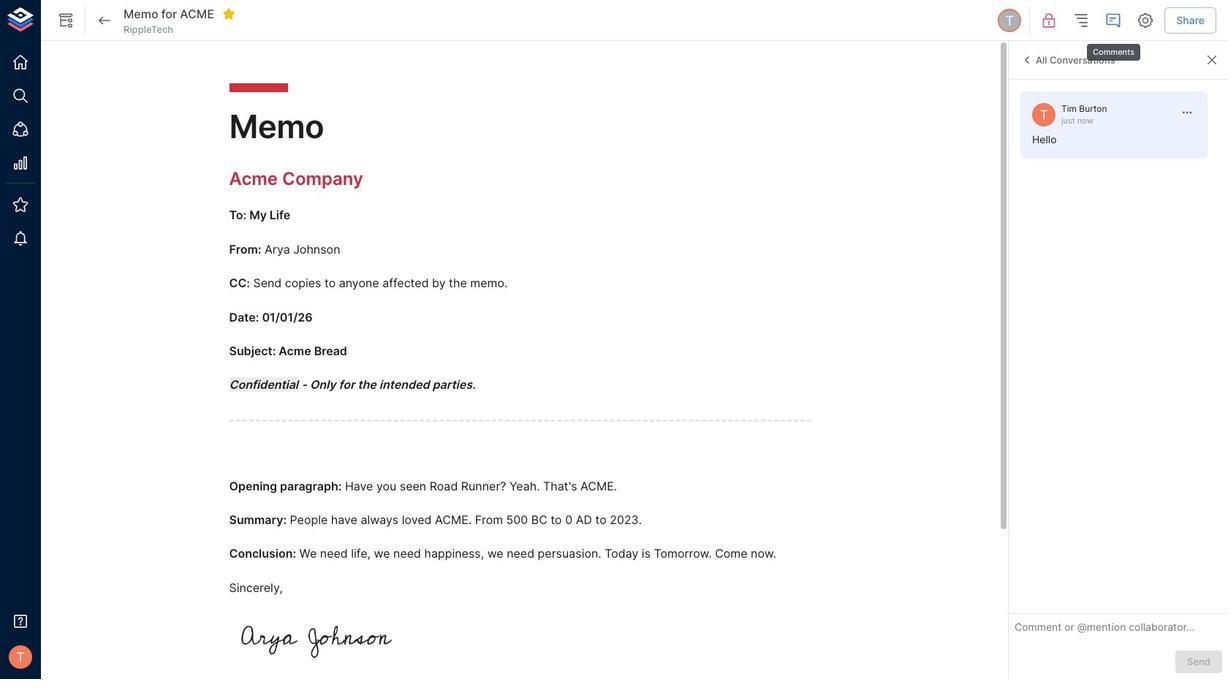 Task type: locate. For each thing, give the bounding box(es) containing it.
show wiki image
[[57, 12, 75, 29]]

comments image
[[1105, 12, 1122, 29]]

tooltip
[[1086, 34, 1142, 62]]



Task type: describe. For each thing, give the bounding box(es) containing it.
table of contents image
[[1073, 12, 1090, 29]]

Comment or @mention collaborator... text field
[[1015, 620, 1222, 639]]

this document is locked image
[[1041, 12, 1058, 29]]

remove favorite image
[[222, 7, 235, 20]]

settings image
[[1137, 12, 1155, 29]]

go back image
[[96, 12, 113, 29]]



Task type: vqa. For each thing, say whether or not it's contained in the screenshot.
the "Remove Bookmark" image
no



